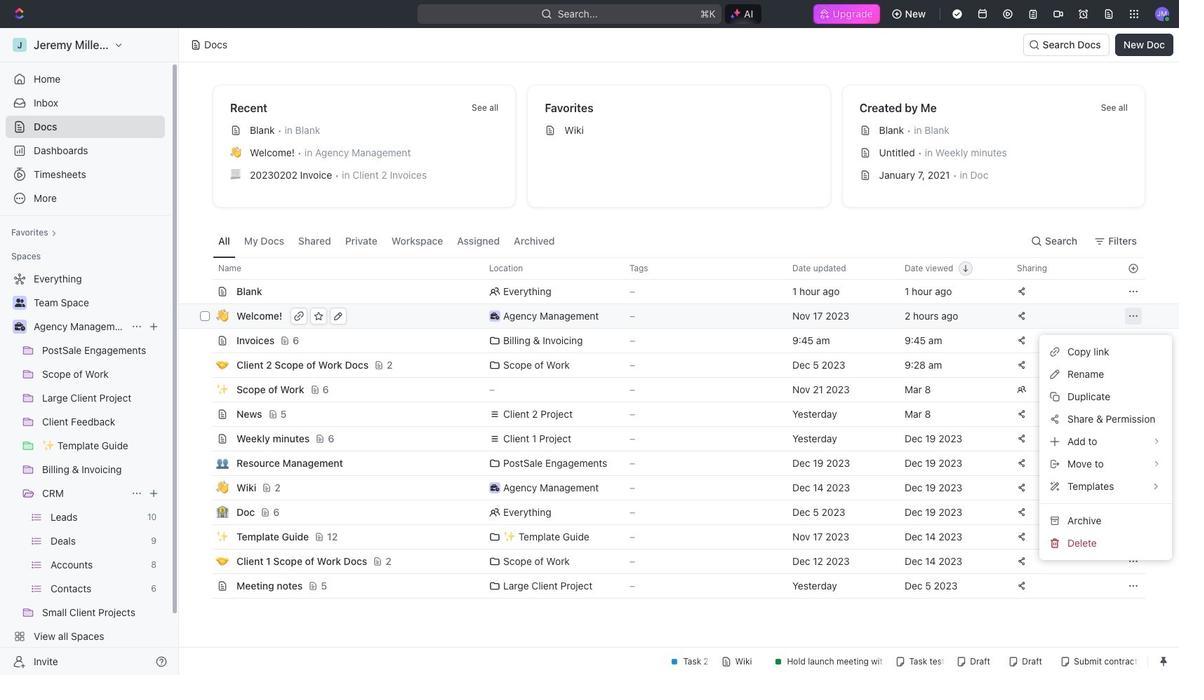Task type: describe. For each thing, give the bounding box(es) containing it.
business time image
[[490, 485, 499, 492]]

business time image inside the sidebar navigation
[[14, 323, 25, 331]]

1 horizontal spatial business time image
[[490, 313, 499, 320]]



Task type: vqa. For each thing, say whether or not it's contained in the screenshot.
the bottommost Folders
no



Task type: locate. For each thing, give the bounding box(es) containing it.
sidebar navigation
[[0, 28, 179, 676]]

0 horizontal spatial business time image
[[14, 323, 25, 331]]

column header
[[197, 258, 213, 280]]

tree inside the sidebar navigation
[[6, 268, 165, 672]]

table
[[179, 258, 1179, 599]]

tab list
[[213, 225, 560, 258]]

cell
[[197, 280, 213, 304], [197, 329, 213, 353], [197, 354, 213, 378], [197, 378, 213, 402], [197, 403, 213, 427], [197, 427, 213, 451], [197, 452, 213, 476], [197, 477, 213, 500], [197, 501, 213, 525], [1121, 501, 1145, 525], [197, 526, 213, 550], [197, 550, 213, 574], [197, 575, 213, 599]]

tree
[[6, 268, 165, 672]]

row
[[197, 258, 1145, 280], [197, 279, 1145, 305], [179, 304, 1179, 329], [197, 328, 1145, 354], [197, 353, 1145, 378], [197, 378, 1145, 403], [197, 402, 1145, 427], [197, 427, 1145, 452], [197, 451, 1145, 477], [197, 476, 1145, 501], [197, 500, 1145, 526], [197, 525, 1145, 550], [197, 550, 1145, 575], [197, 574, 1145, 599]]

business time image
[[490, 313, 499, 320], [14, 323, 25, 331]]

1 vertical spatial business time image
[[14, 323, 25, 331]]

0 vertical spatial business time image
[[490, 313, 499, 320]]



